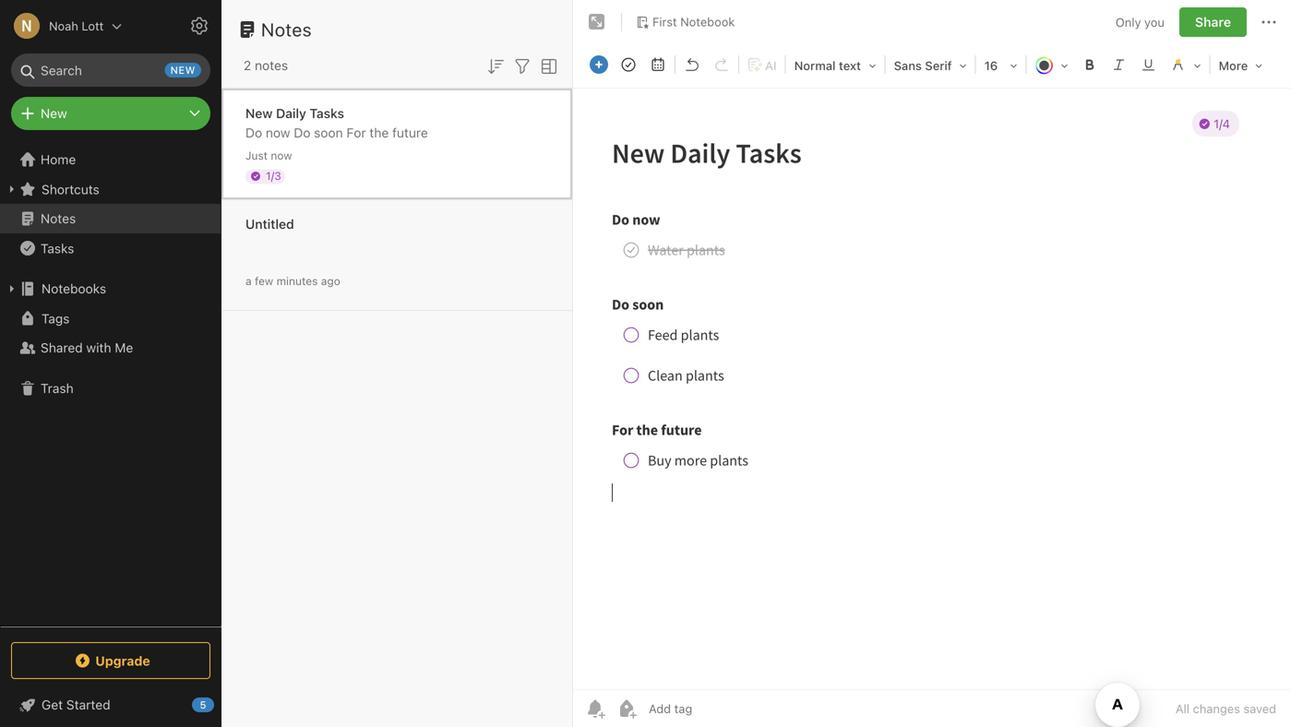 Task type: describe. For each thing, give the bounding box(es) containing it.
task image
[[616, 52, 642, 78]]

new daily tasks
[[246, 106, 344, 121]]

trash link
[[0, 374, 221, 403]]

sans serif
[[894, 59, 952, 72]]

minutes
[[277, 275, 318, 288]]

bold image
[[1077, 52, 1103, 78]]

notes
[[255, 58, 288, 73]]

shortcuts
[[42, 182, 100, 197]]

add tag image
[[616, 698, 638, 720]]

new for new
[[41, 106, 67, 121]]

note window element
[[573, 0, 1291, 727]]

View options field
[[534, 54, 560, 77]]

Account field
[[0, 7, 122, 44]]

first notebook button
[[630, 9, 742, 35]]

get started
[[42, 697, 110, 713]]

Heading level field
[[788, 52, 883, 78]]

ago
[[321, 275, 340, 288]]

Sort options field
[[485, 54, 507, 77]]

expand note image
[[586, 11, 608, 33]]

Note Editor text field
[[573, 89, 1291, 690]]

do now do soon for the future
[[246, 125, 428, 140]]

tree containing home
[[0, 145, 222, 626]]

noah lott
[[49, 19, 104, 33]]

note list element
[[222, 0, 573, 727]]

a
[[246, 275, 252, 288]]

with
[[86, 340, 111, 355]]

share button
[[1180, 7, 1247, 37]]

expand notebooks image
[[5, 282, 19, 296]]

click to collapse image
[[215, 693, 228, 715]]

saved
[[1244, 702, 1277, 716]]

tags
[[42, 311, 70, 326]]

serif
[[925, 59, 952, 72]]

calendar event image
[[645, 52, 671, 78]]

Search text field
[[24, 54, 198, 87]]

few
[[255, 275, 273, 288]]

add filters image
[[511, 55, 534, 77]]

new button
[[11, 97, 210, 130]]

5
[[200, 699, 206, 711]]

just now
[[246, 149, 292, 162]]

a few minutes ago
[[246, 275, 340, 288]]

sans
[[894, 59, 922, 72]]

notebooks
[[42, 281, 106, 296]]

trash
[[41, 381, 74, 396]]

tasks inside note list element
[[310, 106, 344, 121]]

first notebook
[[653, 15, 735, 29]]

tags button
[[0, 304, 221, 333]]

changes
[[1193, 702, 1241, 716]]

get
[[42, 697, 63, 713]]

you
[[1145, 15, 1165, 29]]

tasks inside button
[[41, 241, 74, 256]]

underline image
[[1136, 52, 1162, 78]]

add a reminder image
[[584, 698, 606, 720]]

upgrade button
[[11, 642, 210, 679]]



Task type: vqa. For each thing, say whether or not it's contained in the screenshot.
the top RECENT
no



Task type: locate. For each thing, give the bounding box(es) containing it.
do
[[246, 125, 262, 140], [294, 125, 311, 140]]

just
[[246, 149, 268, 162]]

notes
[[261, 18, 312, 40], [41, 211, 76, 226]]

all
[[1176, 702, 1190, 716]]

Help and Learning task checklist field
[[0, 690, 222, 720]]

notebooks link
[[0, 274, 221, 304]]

now for do
[[266, 125, 290, 140]]

2 new from the left
[[246, 106, 273, 121]]

new up home
[[41, 106, 67, 121]]

Font color field
[[1029, 52, 1075, 78]]

now for just
[[271, 149, 292, 162]]

noah
[[49, 19, 78, 33]]

More field
[[1213, 52, 1269, 78]]

notes inside tree
[[41, 211, 76, 226]]

16
[[985, 59, 998, 72]]

new left daily
[[246, 106, 273, 121]]

untitled
[[246, 216, 294, 232]]

tasks up soon at the left top of page
[[310, 106, 344, 121]]

shortcuts button
[[0, 174, 221, 204]]

now down daily
[[266, 125, 290, 140]]

1 horizontal spatial new
[[246, 106, 273, 121]]

notes up notes
[[261, 18, 312, 40]]

new for new daily tasks
[[246, 106, 273, 121]]

first
[[653, 15, 677, 29]]

2 notes
[[244, 58, 288, 73]]

2
[[244, 58, 251, 73]]

started
[[66, 697, 110, 713]]

1 new from the left
[[41, 106, 67, 121]]

italic image
[[1106, 52, 1132, 78]]

notes inside note list element
[[261, 18, 312, 40]]

normal text
[[794, 59, 861, 72]]

home link
[[0, 145, 222, 174]]

more actions image
[[1258, 11, 1280, 33]]

1 vertical spatial tasks
[[41, 241, 74, 256]]

more
[[1219, 59, 1248, 72]]

1/3
[[266, 169, 281, 182]]

1 vertical spatial now
[[271, 149, 292, 162]]

Font family field
[[888, 52, 973, 78]]

settings image
[[188, 15, 210, 37]]

the
[[370, 125, 389, 140]]

new search field
[[24, 54, 201, 87]]

normal
[[794, 59, 836, 72]]

Add tag field
[[647, 701, 786, 717]]

0 vertical spatial notes
[[261, 18, 312, 40]]

home
[[41, 152, 76, 167]]

new inside note list element
[[246, 106, 273, 121]]

soon
[[314, 125, 343, 140]]

notebook
[[680, 15, 735, 29]]

1 do from the left
[[246, 125, 262, 140]]

1 horizontal spatial tasks
[[310, 106, 344, 121]]

tree
[[0, 145, 222, 626]]

tasks
[[310, 106, 344, 121], [41, 241, 74, 256]]

2 do from the left
[[294, 125, 311, 140]]

daily
[[276, 106, 306, 121]]

0 horizontal spatial do
[[246, 125, 262, 140]]

0 horizontal spatial notes
[[41, 211, 76, 226]]

future
[[392, 125, 428, 140]]

1 vertical spatial notes
[[41, 211, 76, 226]]

new
[[41, 106, 67, 121], [246, 106, 273, 121]]

lott
[[82, 19, 104, 33]]

Insert field
[[585, 52, 613, 78]]

me
[[115, 340, 133, 355]]

shared
[[41, 340, 83, 355]]

notes down shortcuts
[[41, 211, 76, 226]]

0 vertical spatial tasks
[[310, 106, 344, 121]]

share
[[1195, 14, 1231, 30]]

now up 1/3
[[271, 149, 292, 162]]

0 horizontal spatial new
[[41, 106, 67, 121]]

Add filters field
[[511, 54, 534, 77]]

shared with me
[[41, 340, 133, 355]]

undo image
[[679, 52, 705, 78]]

tasks up notebooks on the top
[[41, 241, 74, 256]]

all changes saved
[[1176, 702, 1277, 716]]

upgrade
[[95, 653, 150, 669]]

Font size field
[[978, 52, 1024, 78]]

1 horizontal spatial do
[[294, 125, 311, 140]]

now
[[266, 125, 290, 140], [271, 149, 292, 162]]

do up just
[[246, 125, 262, 140]]

for
[[347, 125, 366, 140]]

0 vertical spatial now
[[266, 125, 290, 140]]

tasks button
[[0, 234, 221, 263]]

new
[[170, 64, 196, 76]]

notes link
[[0, 204, 221, 234]]

only you
[[1116, 15, 1165, 29]]

shared with me link
[[0, 333, 221, 363]]

Highlight field
[[1164, 52, 1208, 78]]

new inside 'popup button'
[[41, 106, 67, 121]]

do down new daily tasks
[[294, 125, 311, 140]]

only
[[1116, 15, 1141, 29]]

text
[[839, 59, 861, 72]]

More actions field
[[1258, 7, 1280, 37]]

1 horizontal spatial notes
[[261, 18, 312, 40]]

0 horizontal spatial tasks
[[41, 241, 74, 256]]



